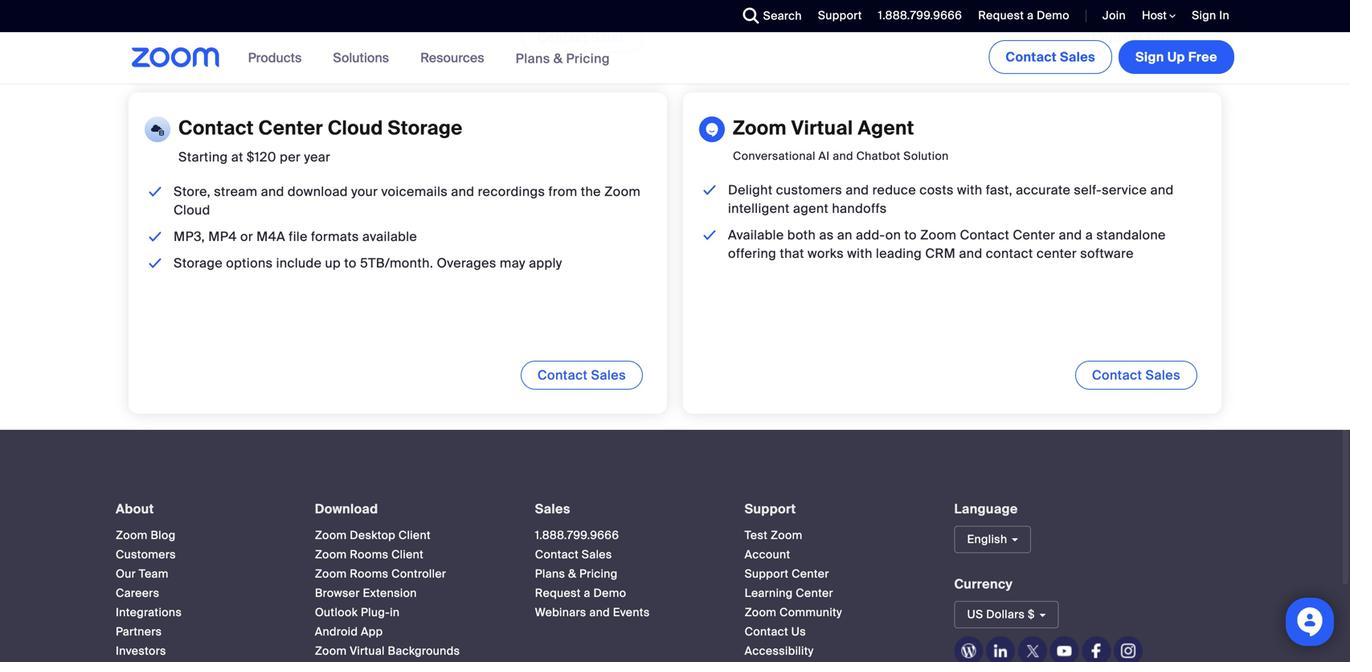 Task type: locate. For each thing, give the bounding box(es) containing it.
zoom inside zoom virtual agent conversational ai and chatbot solution
[[733, 116, 787, 141]]

sign in
[[1192, 8, 1230, 23]]

contact inside test zoom account support center learning center zoom community contact us accessibility
[[745, 624, 788, 639]]

center up per
[[259, 116, 323, 141]]

request a demo link
[[966, 0, 1074, 32], [978, 8, 1070, 23], [535, 586, 626, 601]]

banner
[[113, 32, 1238, 85]]

contact inside contact center cloud storage starting at $120 per year
[[178, 116, 254, 141]]

to inside available both as an add-on to zoom contact center and a standalone offering that works with leading crm and contact center software
[[905, 227, 917, 243]]

1.888.799.9666
[[878, 8, 962, 23], [535, 528, 619, 543]]

language
[[954, 501, 1018, 517]]

storage options include up to 5tb/month. overages may apply
[[174, 255, 562, 272]]

support right search
[[818, 8, 862, 23]]

meetings navigation
[[986, 32, 1238, 77]]

apply
[[529, 255, 562, 272]]

0 horizontal spatial cloud
[[174, 202, 210, 218]]

sign left in
[[1192, 8, 1216, 23]]

1 horizontal spatial &
[[568, 567, 576, 581]]

0 vertical spatial virtual
[[791, 116, 853, 141]]

support down account
[[745, 567, 789, 581]]

storage inside contact center cloud storage starting at $120 per year
[[388, 116, 463, 141]]

1 vertical spatial storage
[[174, 255, 223, 272]]

storage up voicemails on the left top of the page
[[388, 116, 463, 141]]

0 horizontal spatial with
[[847, 245, 873, 262]]

0 vertical spatial support
[[818, 8, 862, 23]]

zoom inside store, stream and download your voicemails and recordings from the zoom cloud
[[604, 183, 641, 200]]

1 vertical spatial virtual
[[350, 644, 385, 659]]

center
[[1037, 245, 1077, 262]]

contact inside meetings navigation
[[1006, 49, 1057, 66]]

ok image
[[145, 182, 165, 201], [700, 226, 720, 244], [145, 227, 165, 246], [145, 254, 165, 272]]

1 horizontal spatial with
[[957, 182, 983, 198]]

outlook
[[315, 605, 358, 620]]

zoom rooms controller link
[[315, 567, 446, 581]]

main content containing contact center cloud storage
[[0, 0, 1350, 430]]

1 vertical spatial demo
[[594, 586, 626, 601]]

sign
[[1192, 8, 1216, 23], [1136, 49, 1164, 66]]

1 vertical spatial with
[[847, 245, 873, 262]]

and inside zoom virtual agent conversational ai and chatbot solution
[[833, 149, 853, 163]]

available
[[362, 228, 417, 245]]

english button
[[954, 526, 1031, 553]]

0 horizontal spatial sign
[[1136, 49, 1164, 66]]

0 horizontal spatial a
[[584, 586, 591, 601]]

0 horizontal spatial 1.888.799.9666
[[535, 528, 619, 543]]

0 vertical spatial sign
[[1192, 8, 1216, 23]]

zoom rooms client link
[[315, 547, 424, 562]]

client
[[399, 528, 431, 543], [391, 547, 424, 562]]

1.888.799.9666 inside 1.888.799.9666 contact sales plans & pricing request a demo webinars and events
[[535, 528, 619, 543]]

pricing inside product information navigation
[[566, 50, 610, 67]]

0 vertical spatial &
[[553, 50, 563, 67]]

0 vertical spatial demo
[[1037, 8, 1070, 23]]

1 rooms from the top
[[350, 547, 388, 562]]

ok image for storage options include up to 5tb/month. overages may apply
[[145, 254, 165, 272]]

2 vertical spatial a
[[584, 586, 591, 601]]

1 vertical spatial plans
[[535, 567, 565, 581]]

1 horizontal spatial request
[[978, 8, 1024, 23]]

1 horizontal spatial 1.888.799.9666
[[878, 8, 962, 23]]

demo inside 1.888.799.9666 contact sales plans & pricing request a demo webinars and events
[[594, 586, 626, 601]]

contact inside 1.888.799.9666 contact sales plans & pricing request a demo webinars and events
[[535, 547, 579, 562]]

integrations link
[[116, 605, 182, 620]]

1 vertical spatial pricing
[[579, 567, 618, 581]]

2 rooms from the top
[[350, 567, 388, 581]]

backgrounds
[[388, 644, 460, 659]]

support up test zoom link
[[745, 501, 796, 517]]

demo left join
[[1037, 8, 1070, 23]]

year
[[304, 149, 330, 165]]

with
[[957, 182, 983, 198], [847, 245, 873, 262]]

virtual up ai
[[791, 116, 853, 141]]

plans up webinars
[[535, 567, 565, 581]]

storage
[[388, 116, 463, 141], [174, 255, 223, 272]]

join link
[[1091, 0, 1130, 32], [1103, 8, 1126, 23]]

0 vertical spatial 1.888.799.9666
[[878, 8, 962, 23]]

to right on
[[905, 227, 917, 243]]

software
[[1080, 245, 1134, 262]]

center inside available both as an add-on to zoom contact center and a standalone offering that works with leading crm and contact center software
[[1013, 227, 1055, 243]]

about
[[116, 501, 154, 517]]

products
[[248, 49, 302, 66]]

0 vertical spatial storage
[[388, 116, 463, 141]]

2 horizontal spatial a
[[1086, 227, 1093, 243]]

1 vertical spatial support
[[745, 501, 796, 517]]

host button
[[1142, 8, 1176, 23]]

to right up
[[344, 255, 357, 272]]

rooms down zoom rooms client link
[[350, 567, 388, 581]]

voicemails
[[381, 183, 448, 200]]

a
[[1027, 8, 1034, 23], [1086, 227, 1093, 243], [584, 586, 591, 601]]

zoom inside 'zoom blog customers our team careers integrations partners investors'
[[116, 528, 148, 543]]

1 vertical spatial to
[[344, 255, 357, 272]]

0 horizontal spatial virtual
[[350, 644, 385, 659]]

file
[[289, 228, 308, 245]]

request
[[978, 8, 1024, 23], [535, 586, 581, 601]]

mp4
[[208, 228, 237, 245]]

add-
[[856, 227, 885, 243]]

pricing inside 1.888.799.9666 contact sales plans & pricing request a demo webinars and events
[[579, 567, 618, 581]]

partners link
[[116, 624, 162, 639]]

rooms
[[350, 547, 388, 562], [350, 567, 388, 581]]

the
[[581, 183, 601, 200]]

$
[[1028, 607, 1035, 622]]

1 horizontal spatial cloud
[[328, 116, 383, 141]]

agent
[[858, 116, 914, 141]]

virtual down the app
[[350, 644, 385, 659]]

cloud up year in the top of the page
[[328, 116, 383, 141]]

test zoom account support center learning center zoom community contact us accessibility
[[745, 528, 842, 659]]

and right ai
[[833, 149, 853, 163]]

controller
[[391, 567, 446, 581]]

zoom
[[733, 116, 787, 141], [604, 183, 641, 200], [920, 227, 957, 243], [116, 528, 148, 543], [315, 528, 347, 543], [771, 528, 803, 543], [315, 547, 347, 562], [315, 567, 347, 581], [745, 605, 777, 620], [315, 644, 347, 659]]

store, stream and download your voicemails and recordings from the zoom cloud
[[174, 183, 641, 218]]

solutions button
[[333, 32, 396, 84]]

center up the learning center link
[[792, 567, 829, 581]]

as
[[819, 227, 834, 243]]

0 vertical spatial rooms
[[350, 547, 388, 562]]

0 horizontal spatial demo
[[594, 586, 626, 601]]

0 horizontal spatial request
[[535, 586, 581, 601]]

plans & pricing link
[[516, 50, 610, 67], [516, 50, 610, 67], [535, 567, 618, 581]]

sign inside button
[[1136, 49, 1164, 66]]

account link
[[745, 547, 790, 562]]

0 vertical spatial cloud
[[328, 116, 383, 141]]

5tb/month.
[[360, 255, 433, 272]]

sign for sign up free
[[1136, 49, 1164, 66]]

1 horizontal spatial demo
[[1037, 8, 1070, 23]]

ai
[[819, 149, 830, 163]]

fast,
[[986, 182, 1013, 198]]

1 horizontal spatial virtual
[[791, 116, 853, 141]]

1.888.799.9666 contact sales plans & pricing request a demo webinars and events
[[535, 528, 650, 620]]

at
[[231, 149, 243, 165]]

2 vertical spatial support
[[745, 567, 789, 581]]

storage down mp3,
[[174, 255, 223, 272]]

1 vertical spatial cloud
[[174, 202, 210, 218]]

us
[[791, 624, 806, 639]]

0 horizontal spatial &
[[553, 50, 563, 67]]

your
[[351, 183, 378, 200]]

a inside 1.888.799.9666 contact sales plans & pricing request a demo webinars and events
[[584, 586, 591, 601]]

support
[[818, 8, 862, 23], [745, 501, 796, 517], [745, 567, 789, 581]]

& inside product information navigation
[[553, 50, 563, 67]]

cloud down store,
[[174, 202, 210, 218]]

1 vertical spatial a
[[1086, 227, 1093, 243]]

plans right resources dropdown button
[[516, 50, 550, 67]]

with left fast,
[[957, 182, 983, 198]]

webinars and events link
[[535, 605, 650, 620]]

0 vertical spatial pricing
[[566, 50, 610, 67]]

1 horizontal spatial to
[[905, 227, 917, 243]]

or
[[240, 228, 253, 245]]

ok image for mp3, mp4 or m4a file formats available
[[145, 227, 165, 246]]

0 vertical spatial client
[[399, 528, 431, 543]]

accessibility link
[[745, 644, 814, 659]]

store,
[[174, 183, 211, 200]]

and up center
[[1059, 227, 1082, 243]]

sales inside 1.888.799.9666 contact sales plans & pricing request a demo webinars and events
[[582, 547, 612, 562]]

rooms down desktop
[[350, 547, 388, 562]]

join
[[1103, 8, 1126, 23]]

contact sales inside meetings navigation
[[1006, 49, 1095, 66]]

plans
[[516, 50, 550, 67], [535, 567, 565, 581]]

ok image for available both as an add-on to zoom contact center and a standalone offering that works with leading crm and contact center software
[[700, 226, 720, 244]]

host
[[1142, 8, 1169, 23]]

0 vertical spatial with
[[957, 182, 983, 198]]

with down add-
[[847, 245, 873, 262]]

outlook plug-in link
[[315, 605, 400, 620]]

demo up webinars and events link
[[594, 586, 626, 601]]

sign left up at the top
[[1136, 49, 1164, 66]]

1 vertical spatial &
[[568, 567, 576, 581]]

0 vertical spatial to
[[905, 227, 917, 243]]

center up center
[[1013, 227, 1055, 243]]

zoom blog link
[[116, 528, 176, 543]]

1 vertical spatial request
[[535, 586, 581, 601]]

1 horizontal spatial storage
[[388, 116, 463, 141]]

sign in link
[[1180, 0, 1238, 32], [1192, 8, 1230, 23]]

virtual
[[791, 116, 853, 141], [350, 644, 385, 659]]

support link
[[806, 0, 866, 32], [818, 8, 862, 23], [745, 501, 796, 517]]

that
[[780, 245, 804, 262]]

up
[[325, 255, 341, 272]]

&
[[553, 50, 563, 67], [568, 567, 576, 581]]

0 vertical spatial plans
[[516, 50, 550, 67]]

center inside contact center cloud storage starting at $120 per year
[[259, 116, 323, 141]]

customers
[[116, 547, 176, 562]]

1 vertical spatial rooms
[[350, 567, 388, 581]]

1 horizontal spatial sign
[[1192, 8, 1216, 23]]

resources button
[[420, 32, 492, 84]]

an
[[837, 227, 853, 243]]

to
[[905, 227, 917, 243], [344, 255, 357, 272]]

plans inside product information navigation
[[516, 50, 550, 67]]

pricing
[[566, 50, 610, 67], [579, 567, 618, 581]]

contact sales
[[538, 29, 626, 46], [1092, 29, 1181, 46], [1006, 49, 1095, 66], [538, 367, 626, 384], [1092, 367, 1181, 384]]

1 vertical spatial 1.888.799.9666
[[535, 528, 619, 543]]

1 vertical spatial sign
[[1136, 49, 1164, 66]]

formats
[[311, 228, 359, 245]]

1 horizontal spatial a
[[1027, 8, 1034, 23]]

and left events
[[589, 605, 610, 620]]

main content
[[0, 0, 1350, 430]]



Task type: describe. For each thing, give the bounding box(es) containing it.
and right service in the right of the page
[[1150, 182, 1174, 198]]

us dollars $ button
[[954, 601, 1059, 629]]

dollars
[[986, 607, 1025, 622]]

offering
[[728, 245, 776, 262]]

sign up free button
[[1119, 40, 1234, 74]]

crm
[[925, 245, 956, 262]]

download
[[315, 501, 378, 517]]

virtual inside zoom virtual agent conversational ai and chatbot solution
[[791, 116, 853, 141]]

sign up free
[[1136, 49, 1218, 66]]

contact inside available both as an add-on to zoom contact center and a standalone offering that works with leading crm and contact center software
[[960, 227, 1010, 243]]

and inside 1.888.799.9666 contact sales plans & pricing request a demo webinars and events
[[589, 605, 610, 620]]

0 vertical spatial request
[[978, 8, 1024, 23]]

available
[[728, 227, 784, 243]]

in
[[1219, 8, 1230, 23]]

zoom logo image
[[132, 47, 220, 68]]

sign for sign in
[[1192, 8, 1216, 23]]

desktop
[[350, 528, 396, 543]]

join link left host
[[1091, 0, 1130, 32]]

recordings
[[478, 183, 545, 200]]

standalone
[[1097, 227, 1166, 243]]

sales link
[[535, 501, 570, 517]]

service
[[1102, 182, 1147, 198]]

and right the crm
[[959, 245, 983, 262]]

a inside available both as an add-on to zoom contact center and a standalone offering that works with leading crm and contact center software
[[1086, 227, 1093, 243]]

plug-
[[361, 605, 390, 620]]

plans inside 1.888.799.9666 contact sales plans & pricing request a demo webinars and events
[[535, 567, 565, 581]]

android app link
[[315, 624, 383, 639]]

integrations
[[116, 605, 182, 620]]

chatbot
[[856, 149, 901, 163]]

& inside 1.888.799.9666 contact sales plans & pricing request a demo webinars and events
[[568, 567, 576, 581]]

intelligent
[[728, 200, 790, 217]]

our
[[116, 567, 136, 581]]

cloud inside contact center cloud storage starting at $120 per year
[[328, 116, 383, 141]]

zoom desktop client zoom rooms client zoom rooms controller browser extension outlook plug-in android app zoom virtual backgrounds
[[315, 528, 460, 659]]

handoffs
[[832, 200, 887, 217]]

options
[[226, 255, 273, 272]]

learning
[[745, 586, 793, 601]]

costs
[[920, 182, 954, 198]]

request inside 1.888.799.9666 contact sales plans & pricing request a demo webinars and events
[[535, 586, 581, 601]]

partners
[[116, 624, 162, 639]]

conversational
[[733, 149, 816, 163]]

about link
[[116, 501, 154, 517]]

reduce
[[872, 182, 916, 198]]

our team link
[[116, 567, 169, 581]]

zoom community link
[[745, 605, 842, 620]]

community
[[780, 605, 842, 620]]

available both as an add-on to zoom contact center and a standalone offering that works with leading crm and contact center software
[[728, 227, 1166, 262]]

careers link
[[116, 586, 159, 601]]

1.888.799.9666 link
[[535, 528, 619, 543]]

team
[[139, 567, 169, 581]]

works
[[808, 245, 844, 262]]

may
[[500, 255, 526, 272]]

1 vertical spatial client
[[391, 547, 424, 562]]

banner containing contact sales
[[113, 32, 1238, 85]]

0 horizontal spatial to
[[344, 255, 357, 272]]

events
[[613, 605, 650, 620]]

self-
[[1074, 182, 1102, 198]]

learning center link
[[745, 586, 833, 601]]

0 vertical spatial a
[[1027, 8, 1034, 23]]

mp3,
[[174, 228, 205, 245]]

and up handoffs
[[846, 182, 869, 198]]

1.888.799.9666 for 1.888.799.9666 contact sales plans & pricing request a demo webinars and events
[[535, 528, 619, 543]]

customers
[[776, 182, 842, 198]]

and down $120
[[261, 183, 284, 200]]

extension
[[363, 586, 417, 601]]

ok image
[[700, 181, 720, 199]]

browser
[[315, 586, 360, 601]]

include
[[276, 255, 322, 272]]

mp3, mp4 or m4a file formats available
[[174, 228, 417, 245]]

request a demo
[[978, 8, 1070, 23]]

on
[[885, 227, 901, 243]]

investors link
[[116, 644, 166, 659]]

$120
[[247, 149, 276, 165]]

starting
[[178, 149, 228, 165]]

from
[[549, 183, 577, 200]]

search
[[763, 8, 802, 23]]

stream
[[214, 183, 257, 200]]

virtual inside the zoom desktop client zoom rooms client zoom rooms controller browser extension outlook plug-in android app zoom virtual backgrounds
[[350, 644, 385, 659]]

center up community
[[796, 586, 833, 601]]

and right voicemails on the left top of the page
[[451, 183, 474, 200]]

product information navigation
[[236, 32, 622, 85]]

accurate
[[1016, 182, 1071, 198]]

solutions
[[333, 49, 389, 66]]

per
[[280, 149, 301, 165]]

in
[[390, 605, 400, 620]]

ok image for store, stream and download your voicemails and recordings from the zoom cloud
[[145, 182, 165, 201]]

leading
[[876, 245, 922, 262]]

contact sales link inside meetings navigation
[[989, 40, 1112, 74]]

zoom virtual backgrounds link
[[315, 644, 460, 659]]

contact
[[986, 245, 1033, 262]]

test zoom link
[[745, 528, 803, 543]]

zoom inside available both as an add-on to zoom contact center and a standalone offering that works with leading crm and contact center software
[[920, 227, 957, 243]]

search button
[[731, 0, 806, 32]]

agent
[[793, 200, 829, 217]]

with inside available both as an add-on to zoom contact center and a standalone offering that works with leading crm and contact center software
[[847, 245, 873, 262]]

1.888.799.9666 for 1.888.799.9666
[[878, 8, 962, 23]]

careers
[[116, 586, 159, 601]]

0 horizontal spatial storage
[[174, 255, 223, 272]]

up
[[1168, 49, 1185, 66]]

contact us link
[[745, 624, 806, 639]]

blog
[[151, 528, 176, 543]]

join link up meetings navigation at the top of page
[[1103, 8, 1126, 23]]

us
[[967, 607, 983, 622]]

solution
[[904, 149, 949, 163]]

m4a
[[256, 228, 285, 245]]

account
[[745, 547, 790, 562]]

cloud inside store, stream and download your voicemails and recordings from the zoom cloud
[[174, 202, 210, 218]]

support inside test zoom account support center learning center zoom community contact us accessibility
[[745, 567, 789, 581]]

test
[[745, 528, 768, 543]]

with inside delight customers and reduce costs with fast, accurate self-service and intelligent agent handoffs
[[957, 182, 983, 198]]

sales inside contact sales link
[[1060, 49, 1095, 66]]

us dollars $
[[967, 607, 1035, 622]]



Task type: vqa. For each thing, say whether or not it's contained in the screenshot.


